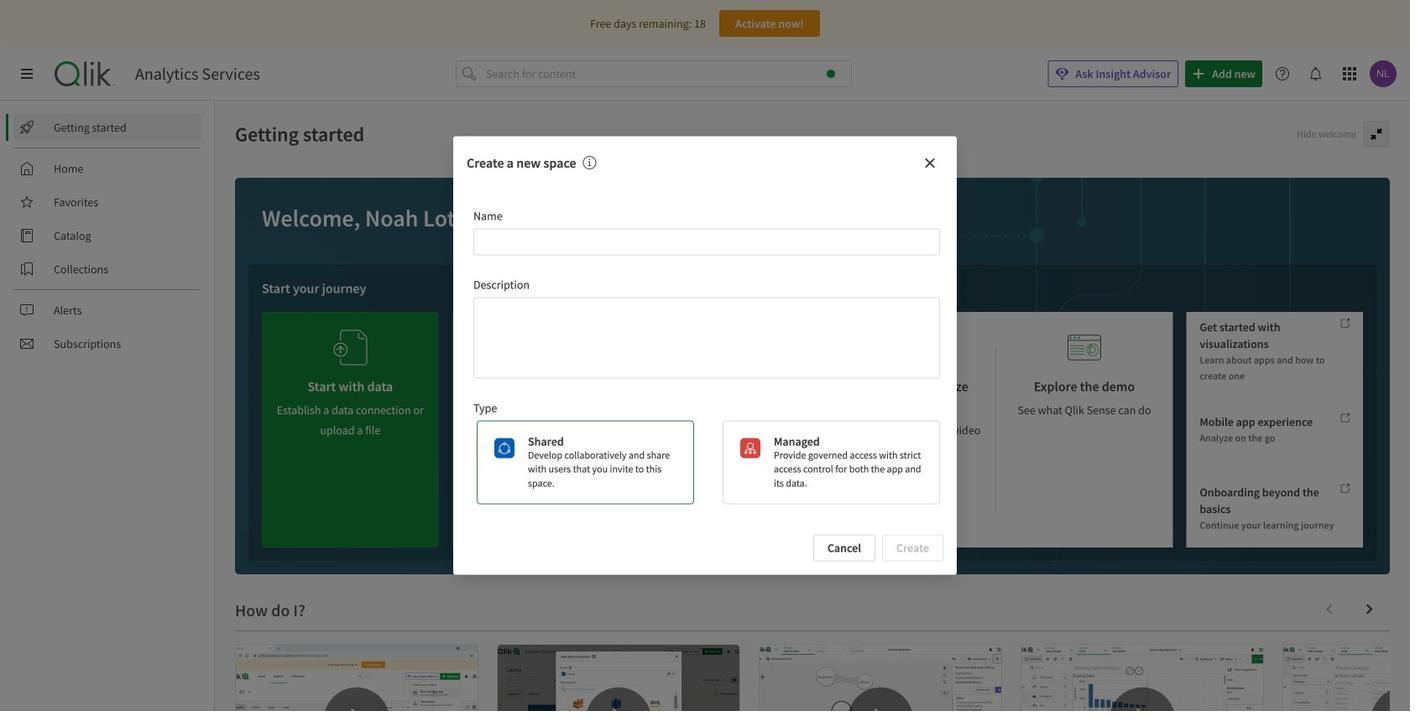 Task type: vqa. For each thing, say whether or not it's contained in the screenshot.
'CATALOG' ICON
no



Task type: describe. For each thing, give the bounding box(es) containing it.
close sidebar menu image
[[20, 67, 34, 81]]

close image
[[924, 156, 937, 170]]



Task type: locate. For each thing, give the bounding box(es) containing it.
option group
[[470, 421, 940, 505]]

dialog
[[453, 136, 957, 576]]

analytics services element
[[135, 64, 260, 84]]

hide welcome image
[[1370, 128, 1384, 141]]

main content
[[215, 101, 1411, 712]]

explore the demo image
[[1068, 326, 1102, 370]]

None text field
[[474, 297, 940, 379]]

None text field
[[474, 229, 940, 255]]

navigation pane element
[[0, 107, 214, 364]]

home badge image
[[827, 70, 835, 78]]



